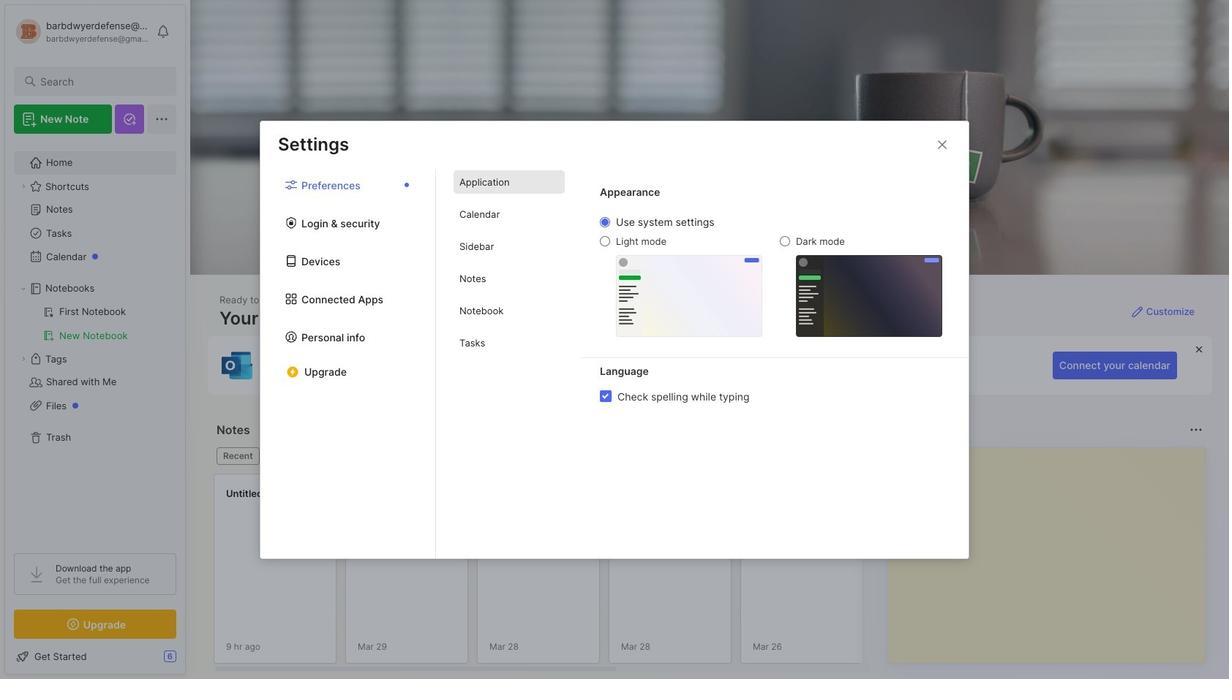 Task type: vqa. For each thing, say whether or not it's contained in the screenshot.
option group
yes



Task type: describe. For each thing, give the bounding box(es) containing it.
1 tab list from the left
[[261, 171, 436, 559]]

none search field inside main element
[[40, 72, 163, 90]]

group inside main element
[[14, 301, 176, 348]]

tree inside main element
[[5, 143, 185, 541]]

close image
[[934, 136, 951, 153]]



Task type: locate. For each thing, give the bounding box(es) containing it.
expand tags image
[[19, 355, 28, 364]]

None radio
[[600, 217, 610, 228]]

expand notebooks image
[[19, 285, 28, 293]]

tree
[[5, 143, 185, 541]]

group
[[14, 301, 176, 348]]

row group
[[214, 474, 1230, 673]]

option group
[[600, 216, 943, 337]]

main element
[[0, 0, 190, 680]]

tab
[[454, 171, 565, 194], [454, 203, 565, 226], [454, 235, 565, 258], [454, 267, 565, 291], [454, 299, 565, 323], [454, 332, 565, 355], [217, 448, 260, 465]]

Start writing… text field
[[900, 449, 1205, 652]]

2 tab list from the left
[[436, 171, 583, 559]]

tab list
[[261, 171, 436, 559], [436, 171, 583, 559]]

None search field
[[40, 72, 163, 90]]

None checkbox
[[600, 391, 612, 403]]

None radio
[[600, 236, 610, 247], [780, 236, 790, 247], [600, 236, 610, 247], [780, 236, 790, 247]]

Search text field
[[40, 75, 163, 89]]



